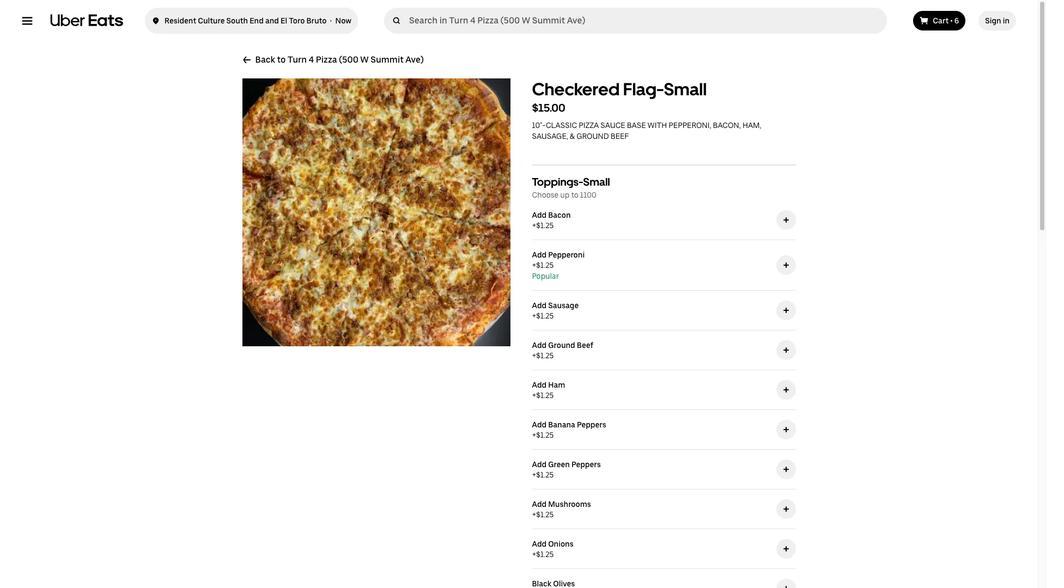 Task type: describe. For each thing, give the bounding box(es) containing it.
+ inside add green peppers + $1.25
[[532, 471, 536, 480]]

green
[[548, 460, 570, 469]]

+ for add mushrooms + $1.25
[[532, 511, 536, 519]]

w
[[360, 54, 369, 65]]

bacon
[[548, 211, 571, 220]]

small inside checkered flag-small $15.00
[[664, 79, 707, 100]]

$1.25 for bacon
[[536, 221, 554, 230]]

ground
[[577, 132, 609, 141]]

&
[[570, 132, 575, 141]]

$1.25 for ham
[[536, 391, 554, 400]]

4
[[309, 54, 314, 65]]

sign in
[[985, 16, 1010, 25]]

bacon,
[[713, 121, 741, 130]]

add banana peppers + $1.25
[[532, 421, 606, 440]]

add mushrooms + $1.25
[[532, 500, 591, 519]]

add for add green peppers + $1.25
[[532, 460, 547, 469]]

uber eats home image
[[50, 14, 123, 27]]

add sausage + $1.25
[[532, 301, 579, 320]]

back to turn 4 pizza (500 w summit ave)
[[255, 54, 424, 65]]

cart
[[933, 16, 949, 25]]

10"-
[[532, 121, 546, 130]]

ground
[[548, 341, 575, 350]]

ham
[[548, 381, 565, 390]]

summit
[[371, 54, 404, 65]]

(500
[[339, 54, 358, 65]]

deliver to image
[[151, 14, 160, 27]]

$1.25 inside add ground beef + $1.25
[[536, 351, 554, 360]]

cart • 6
[[933, 16, 959, 25]]

6
[[955, 16, 959, 25]]

and
[[265, 16, 279, 25]]

2 • from the left
[[950, 16, 953, 25]]

+ inside add banana peppers + $1.25
[[532, 431, 536, 440]]

turn
[[288, 54, 307, 65]]

onions
[[548, 540, 574, 549]]

+ for add pepperoni + $1.25 popular
[[532, 261, 536, 270]]

resident
[[165, 16, 196, 25]]

add for add mushrooms + $1.25
[[532, 500, 547, 509]]

$15.00
[[532, 101, 565, 114]]

bruto
[[306, 16, 327, 25]]

$1.25 inside add banana peppers + $1.25
[[536, 431, 554, 440]]

sign in link
[[979, 11, 1016, 31]]

checkered flag-small $15.00
[[532, 79, 707, 114]]

add for add onions + $1.25
[[532, 540, 547, 549]]

popular
[[532, 272, 559, 281]]

sauce
[[601, 121, 625, 130]]

pizza
[[579, 121, 599, 130]]

$1.25 for mushrooms
[[536, 511, 554, 519]]



Task type: vqa. For each thing, say whether or not it's contained in the screenshot.
second • from the left
yes



Task type: locate. For each thing, give the bounding box(es) containing it.
1 add from the top
[[532, 211, 547, 220]]

add for add sausage + $1.25
[[532, 301, 547, 310]]

5 $1.25 from the top
[[536, 391, 554, 400]]

10"-classic pizza sauce base with pepperoni, bacon, ham, sausage, & ground beef
[[532, 121, 762, 141]]

+ down choose on the top right
[[532, 221, 536, 230]]

+ up add banana peppers + $1.25
[[532, 391, 536, 400]]

back
[[255, 54, 275, 65]]

beef
[[611, 132, 629, 141]]

$1.25 for pepperoni
[[536, 261, 554, 270]]

+ inside the add onions + $1.25
[[532, 550, 536, 559]]

main navigation menu image
[[22, 15, 33, 26]]

add for add ground beef + $1.25
[[532, 341, 547, 350]]

1 horizontal spatial to
[[571, 191, 579, 199]]

3 add from the top
[[532, 301, 547, 310]]

2 add from the top
[[532, 251, 547, 259]]

$1.25 inside the add onions + $1.25
[[536, 550, 554, 559]]

2 + from the top
[[532, 261, 536, 270]]

2 $1.25 from the top
[[536, 261, 554, 270]]

6 add from the top
[[532, 421, 547, 429]]

+ for add ham + $1.25
[[532, 391, 536, 400]]

1 horizontal spatial •
[[950, 16, 953, 25]]

add inside add banana peppers + $1.25
[[532, 421, 547, 429]]

+
[[532, 221, 536, 230], [532, 261, 536, 270], [532, 312, 536, 320], [532, 351, 536, 360], [532, 391, 536, 400], [532, 431, 536, 440], [532, 471, 536, 480], [532, 511, 536, 519], [532, 550, 536, 559]]

$1.25 for onions
[[536, 550, 554, 559]]

3 $1.25 from the top
[[536, 312, 554, 320]]

Search in Turn 4 Pizza (500 W Summit Ave) text field
[[409, 15, 883, 26]]

4 $1.25 from the top
[[536, 351, 554, 360]]

7 add from the top
[[532, 460, 547, 469]]

$1.25 down ham
[[536, 391, 554, 400]]

small up pepperoni,
[[664, 79, 707, 100]]

toppings-small choose up to 1100
[[532, 175, 610, 199]]

9 + from the top
[[532, 550, 536, 559]]

$1.25 down green
[[536, 471, 554, 480]]

•
[[330, 16, 332, 25], [950, 16, 953, 25]]

add left banana
[[532, 421, 547, 429]]

+ for add onions + $1.25
[[532, 550, 536, 559]]

add for add pepperoni + $1.25 popular
[[532, 251, 547, 259]]

0 vertical spatial peppers
[[577, 421, 606, 429]]

0 horizontal spatial to
[[277, 54, 286, 65]]

$1.25 inside the add ham + $1.25
[[536, 391, 554, 400]]

add onions + $1.25
[[532, 540, 574, 559]]

checkered
[[532, 79, 620, 100]]

+ inside add mushrooms + $1.25
[[532, 511, 536, 519]]

$1.25 inside add sausage + $1.25
[[536, 312, 554, 320]]

$1.25 inside add pepperoni + $1.25 popular
[[536, 261, 554, 270]]

+ inside add pepperoni + $1.25 popular
[[532, 261, 536, 270]]

add
[[532, 211, 547, 220], [532, 251, 547, 259], [532, 301, 547, 310], [532, 341, 547, 350], [532, 381, 547, 390], [532, 421, 547, 429], [532, 460, 547, 469], [532, 500, 547, 509], [532, 540, 547, 549]]

+ down popular
[[532, 312, 536, 320]]

small
[[664, 79, 707, 100], [583, 175, 610, 189]]

flag-
[[623, 79, 664, 100]]

$1.25 for sausage
[[536, 312, 554, 320]]

$1.25
[[536, 221, 554, 230], [536, 261, 554, 270], [536, 312, 554, 320], [536, 351, 554, 360], [536, 391, 554, 400], [536, 431, 554, 440], [536, 471, 554, 480], [536, 511, 554, 519], [536, 550, 554, 559]]

end
[[250, 16, 264, 25]]

$1.25 down onions
[[536, 550, 554, 559]]

south
[[226, 16, 248, 25]]

$1.25 down ground
[[536, 351, 554, 360]]

add bacon + $1.25
[[532, 211, 571, 230]]

to inside toppings-small choose up to 1100
[[571, 191, 579, 199]]

ham,
[[743, 121, 762, 130]]

add ham + $1.25
[[532, 381, 565, 400]]

add for add banana peppers + $1.25
[[532, 421, 547, 429]]

add inside add ground beef + $1.25
[[532, 341, 547, 350]]

add up popular
[[532, 251, 547, 259]]

+ up popular
[[532, 261, 536, 270]]

banana
[[548, 421, 575, 429]]

+ inside add bacon + $1.25
[[532, 221, 536, 230]]

1 + from the top
[[532, 221, 536, 230]]

+ down add mushrooms + $1.25
[[532, 550, 536, 559]]

$1.25 inside add bacon + $1.25
[[536, 221, 554, 230]]

4 + from the top
[[532, 351, 536, 360]]

+ down the add ham + $1.25
[[532, 431, 536, 440]]

sign
[[985, 16, 1001, 25]]

+ inside add sausage + $1.25
[[532, 312, 536, 320]]

3 + from the top
[[532, 312, 536, 320]]

+ up the add ham + $1.25
[[532, 351, 536, 360]]

1 horizontal spatial small
[[664, 79, 707, 100]]

classic
[[546, 121, 577, 130]]

$1.25 down bacon at the right
[[536, 221, 554, 230]]

1 vertical spatial small
[[583, 175, 610, 189]]

toro
[[289, 16, 305, 25]]

add inside add bacon + $1.25
[[532, 211, 547, 220]]

ave)
[[406, 54, 424, 65]]

back to turn 4 pizza (500 w summit ave) link
[[242, 54, 424, 65]]

sausage
[[548, 301, 579, 310]]

add inside add pepperoni + $1.25 popular
[[532, 251, 547, 259]]

+ for add sausage + $1.25
[[532, 312, 536, 320]]

1 vertical spatial peppers
[[572, 460, 601, 469]]

peppers inside add green peppers + $1.25
[[572, 460, 601, 469]]

up
[[560, 191, 570, 199]]

1 • from the left
[[330, 16, 332, 25]]

• left now
[[330, 16, 332, 25]]

0 vertical spatial small
[[664, 79, 707, 100]]

now
[[335, 16, 352, 25]]

5 + from the top
[[532, 391, 536, 400]]

mushrooms
[[548, 500, 591, 509]]

resident culture south end and el toro bruto • now
[[165, 16, 352, 25]]

5 add from the top
[[532, 381, 547, 390]]

add for add bacon + $1.25
[[532, 211, 547, 220]]

1 vertical spatial to
[[571, 191, 579, 199]]

9 add from the top
[[532, 540, 547, 549]]

beef
[[577, 341, 593, 350]]

add left mushrooms
[[532, 500, 547, 509]]

to left turn
[[277, 54, 286, 65]]

peppers for add green peppers
[[572, 460, 601, 469]]

+ inside the add ham + $1.25
[[532, 391, 536, 400]]

add left ground
[[532, 341, 547, 350]]

peppers right banana
[[577, 421, 606, 429]]

pepperoni,
[[669, 121, 711, 130]]

8 add from the top
[[532, 500, 547, 509]]

add left ham
[[532, 381, 547, 390]]

add left onions
[[532, 540, 547, 549]]

add inside add green peppers + $1.25
[[532, 460, 547, 469]]

0 vertical spatial to
[[277, 54, 286, 65]]

add inside add mushrooms + $1.25
[[532, 500, 547, 509]]

$1.25 inside add mushrooms + $1.25
[[536, 511, 554, 519]]

add left green
[[532, 460, 547, 469]]

pepperoni
[[548, 251, 585, 259]]

choose
[[532, 191, 559, 199]]

+ up the add onions + $1.25
[[532, 511, 536, 519]]

6 $1.25 from the top
[[536, 431, 554, 440]]

to
[[277, 54, 286, 65], [571, 191, 579, 199]]

1100
[[580, 191, 597, 199]]

with
[[648, 121, 667, 130]]

• left 6
[[950, 16, 953, 25]]

base
[[627, 121, 646, 130]]

add pepperoni + $1.25 popular
[[532, 251, 585, 281]]

pizza
[[316, 54, 337, 65]]

6 + from the top
[[532, 431, 536, 440]]

toppings-
[[532, 175, 583, 189]]

small inside toppings-small choose up to 1100
[[583, 175, 610, 189]]

in
[[1003, 16, 1010, 25]]

add green peppers + $1.25
[[532, 460, 601, 480]]

add for add ham + $1.25
[[532, 381, 547, 390]]

to right up
[[571, 191, 579, 199]]

7 $1.25 from the top
[[536, 471, 554, 480]]

add inside the add onions + $1.25
[[532, 540, 547, 549]]

peppers right green
[[572, 460, 601, 469]]

1 $1.25 from the top
[[536, 221, 554, 230]]

0 horizontal spatial •
[[330, 16, 332, 25]]

add ground beef + $1.25
[[532, 341, 593, 360]]

+ up add mushrooms + $1.25
[[532, 471, 536, 480]]

culture
[[198, 16, 225, 25]]

$1.25 down sausage
[[536, 312, 554, 320]]

peppers inside add banana peppers + $1.25
[[577, 421, 606, 429]]

9 $1.25 from the top
[[536, 550, 554, 559]]

8 + from the top
[[532, 511, 536, 519]]

peppers
[[577, 421, 606, 429], [572, 460, 601, 469]]

add left sausage
[[532, 301, 547, 310]]

peppers for add banana peppers
[[577, 421, 606, 429]]

sausage,
[[532, 132, 568, 141]]

small up '1100'
[[583, 175, 610, 189]]

7 + from the top
[[532, 471, 536, 480]]

el
[[281, 16, 287, 25]]

4 add from the top
[[532, 341, 547, 350]]

add left bacon at the right
[[532, 211, 547, 220]]

8 $1.25 from the top
[[536, 511, 554, 519]]

add inside add sausage + $1.25
[[532, 301, 547, 310]]

0 horizontal spatial small
[[583, 175, 610, 189]]

+ inside add ground beef + $1.25
[[532, 351, 536, 360]]

+ for add bacon + $1.25
[[532, 221, 536, 230]]

$1.25 inside add green peppers + $1.25
[[536, 471, 554, 480]]

$1.25 down banana
[[536, 431, 554, 440]]

$1.25 down mushrooms
[[536, 511, 554, 519]]

$1.25 up popular
[[536, 261, 554, 270]]

add inside the add ham + $1.25
[[532, 381, 547, 390]]



